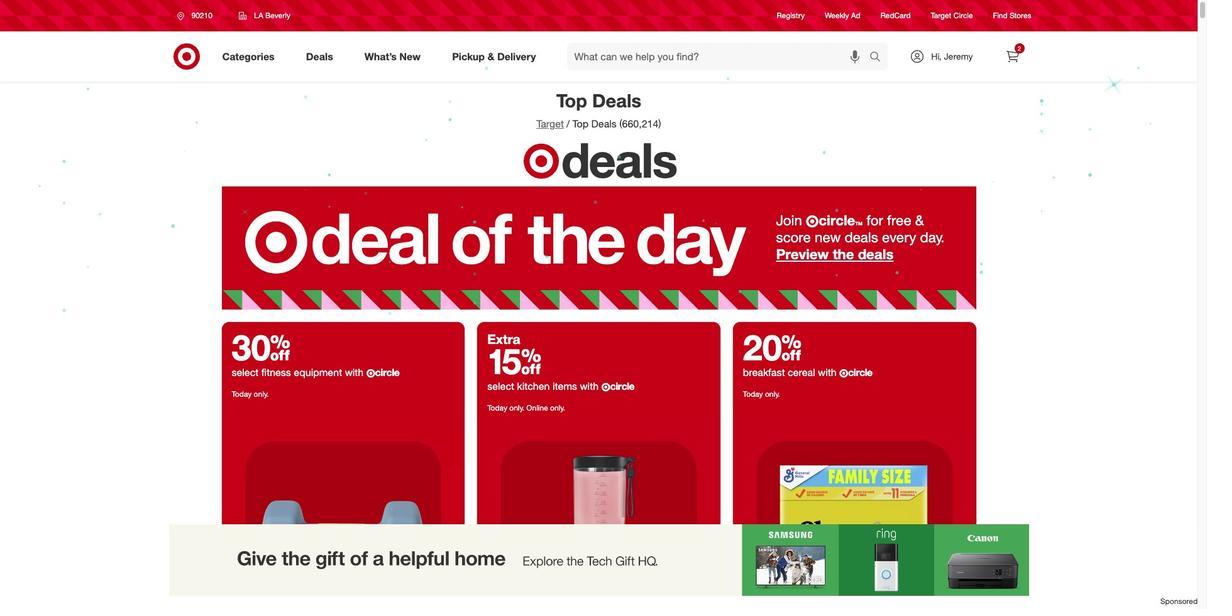 Task type: describe. For each thing, give the bounding box(es) containing it.
2 vertical spatial deals
[[591, 118, 617, 130]]

advertisement region
[[0, 525, 1198, 597]]

2 link
[[999, 43, 1026, 70]]

deals inside "link"
[[306, 50, 333, 63]]

What can we help you find? suggestions appear below search field
[[567, 43, 873, 70]]

categories link
[[212, 43, 290, 70]]

equipment
[[294, 366, 342, 379]]

target deal of the day image for select kitchen items with
[[477, 418, 720, 610]]

breakfast
[[743, 366, 785, 379]]

cereal
[[788, 366, 815, 379]]

search
[[864, 51, 894, 64]]

today only. online only.
[[487, 403, 565, 413]]

every
[[882, 229, 916, 246]]

15
[[487, 340, 541, 383]]

2 horizontal spatial with
[[818, 366, 837, 379]]

circle for select fitness equipment with
[[375, 366, 400, 379]]

pickup & delivery link
[[441, 43, 552, 70]]

only. for kitchen
[[509, 403, 524, 413]]

with for select fitness equipment with
[[345, 366, 364, 379]]

for
[[867, 212, 883, 229]]

today only. for 30
[[232, 390, 269, 399]]

target deal of the day image for breakfast cereal with
[[733, 418, 976, 610]]

find stores link
[[993, 10, 1031, 21]]

target image
[[521, 141, 561, 182]]

beverly
[[265, 11, 290, 20]]

2
[[1018, 45, 1021, 52]]

free
[[887, 212, 911, 229]]

la beverly
[[254, 11, 290, 20]]

la beverly button
[[231, 4, 299, 27]]

target circle link
[[931, 10, 973, 21]]

redcard link
[[881, 10, 911, 21]]

today for 30
[[232, 390, 252, 399]]

1 vertical spatial top
[[572, 118, 589, 130]]

breakfast cereal with
[[743, 366, 839, 379]]

new
[[399, 50, 421, 63]]

select fitness equipment with
[[232, 366, 366, 379]]

select for select fitness equipment with
[[232, 366, 259, 379]]

select kitchen items with
[[487, 380, 601, 393]]

(660,214)
[[619, 118, 661, 130]]

& inside for free & score new deals every day. preview the deals
[[915, 212, 924, 229]]

redcard
[[881, 11, 911, 20]]

90210 button
[[169, 4, 226, 27]]

registry link
[[777, 10, 805, 21]]

top deals target / top deals (660,214)
[[536, 89, 661, 130]]

hi,
[[931, 51, 942, 62]]

1 horizontal spatial today
[[487, 403, 507, 413]]

what's new
[[364, 50, 421, 63]]

find stores
[[993, 11, 1031, 20]]

items
[[553, 380, 577, 393]]

pickup
[[452, 50, 485, 63]]

jeremy
[[944, 51, 973, 62]]

hi, jeremy
[[931, 51, 973, 62]]

pickup & delivery
[[452, 50, 536, 63]]



Task type: locate. For each thing, give the bounding box(es) containing it.
today only. for 20
[[743, 390, 780, 399]]

target link
[[536, 118, 564, 130]]

today down breakfast
[[743, 390, 763, 399]]

with right equipment
[[345, 366, 364, 379]]

circle
[[819, 212, 855, 229], [375, 366, 400, 379], [848, 366, 873, 379], [610, 380, 635, 393]]

with
[[345, 366, 364, 379], [818, 366, 837, 379], [580, 380, 599, 393]]

with right items
[[580, 380, 599, 393]]

kitchen
[[517, 380, 550, 393]]

top up "/"
[[556, 89, 587, 112]]

circle for breakfast cereal with
[[848, 366, 873, 379]]

1 vertical spatial deals
[[592, 89, 641, 112]]

join ◎ circle tm
[[776, 212, 863, 229]]

deals right the the
[[858, 246, 894, 263]]

categories
[[222, 50, 275, 63]]

deals left what's at the top left of the page
[[306, 50, 333, 63]]

the
[[833, 246, 854, 263]]

stores
[[1010, 11, 1031, 20]]

new
[[815, 229, 841, 246]]

with for select kitchen items with
[[580, 380, 599, 393]]

find
[[993, 11, 1008, 20]]

target deal of the day image for select fitness equipment with
[[222, 418, 465, 610]]

& right free
[[915, 212, 924, 229]]

today
[[232, 390, 252, 399], [743, 390, 763, 399], [487, 403, 507, 413]]

sponsored
[[1160, 597, 1198, 607]]

&
[[488, 50, 494, 63], [915, 212, 924, 229]]

for free & score new deals every day. preview the deals
[[776, 212, 945, 263]]

target left "/"
[[536, 118, 564, 130]]

1 vertical spatial select
[[487, 380, 514, 393]]

deals right "/"
[[591, 118, 617, 130]]

1 horizontal spatial target
[[931, 11, 951, 20]]

only.
[[254, 390, 269, 399], [765, 390, 780, 399], [509, 403, 524, 413], [550, 403, 565, 413]]

30
[[232, 326, 290, 369]]

target inside top deals target / top deals (660,214)
[[536, 118, 564, 130]]

1 horizontal spatial today only.
[[743, 390, 780, 399]]

today only. down fitness in the left bottom of the page
[[232, 390, 269, 399]]

0 horizontal spatial today only.
[[232, 390, 269, 399]]

today left online
[[487, 403, 507, 413]]

join
[[776, 212, 802, 229]]

target
[[931, 11, 951, 20], [536, 118, 564, 130]]

only. right online
[[550, 403, 565, 413]]

select for select kitchen items with
[[487, 380, 514, 393]]

only. for cereal
[[765, 390, 780, 399]]

delivery
[[497, 50, 536, 63]]

& inside pickup & delivery "link"
[[488, 50, 494, 63]]

circle
[[954, 11, 973, 20]]

ad
[[851, 11, 861, 20]]

1 vertical spatial target
[[536, 118, 564, 130]]

only. left online
[[509, 403, 524, 413]]

la
[[254, 11, 263, 20]]

90210
[[191, 11, 212, 20]]

today down 30
[[232, 390, 252, 399]]

with right cereal
[[818, 366, 837, 379]]

weekly ad
[[825, 11, 861, 20]]

select left kitchen
[[487, 380, 514, 393]]

deals
[[561, 131, 677, 189], [845, 229, 878, 246], [858, 246, 894, 263]]

today for 20
[[743, 390, 763, 399]]

select
[[232, 366, 259, 379], [487, 380, 514, 393]]

2 today only. from the left
[[743, 390, 780, 399]]

20
[[743, 326, 802, 369]]

day.
[[920, 229, 945, 246]]

select left fitness in the left bottom of the page
[[232, 366, 259, 379]]

extra
[[487, 331, 520, 348]]

0 horizontal spatial today
[[232, 390, 252, 399]]

weekly
[[825, 11, 849, 20]]

deals down the tm
[[845, 229, 878, 246]]

fitness
[[261, 366, 291, 379]]

deals
[[306, 50, 333, 63], [592, 89, 641, 112], [591, 118, 617, 130]]

target deal of the day image
[[222, 187, 976, 310], [477, 418, 720, 610], [733, 418, 976, 610], [222, 418, 465, 610]]

registry
[[777, 11, 805, 20]]

1 horizontal spatial select
[[487, 380, 514, 393]]

◎
[[806, 215, 819, 228]]

today only. down breakfast
[[743, 390, 780, 399]]

deals up (660,214)
[[592, 89, 641, 112]]

0 horizontal spatial with
[[345, 366, 364, 379]]

search button
[[864, 43, 894, 73]]

2 horizontal spatial today
[[743, 390, 763, 399]]

0 vertical spatial &
[[488, 50, 494, 63]]

target circle
[[931, 11, 973, 20]]

& right pickup
[[488, 50, 494, 63]]

0 horizontal spatial &
[[488, 50, 494, 63]]

0 vertical spatial deals
[[306, 50, 333, 63]]

circle for select kitchen items with
[[610, 380, 635, 393]]

weekly ad link
[[825, 10, 861, 21]]

deals down (660,214)
[[561, 131, 677, 189]]

what's
[[364, 50, 397, 63]]

only. for fitness
[[254, 390, 269, 399]]

/
[[567, 118, 570, 130]]

deals link
[[295, 43, 349, 70]]

top right "/"
[[572, 118, 589, 130]]

1 horizontal spatial &
[[915, 212, 924, 229]]

0 horizontal spatial select
[[232, 366, 259, 379]]

tm
[[855, 221, 863, 227]]

top
[[556, 89, 587, 112], [572, 118, 589, 130]]

0 vertical spatial top
[[556, 89, 587, 112]]

online
[[526, 403, 548, 413]]

0 vertical spatial select
[[232, 366, 259, 379]]

today only.
[[232, 390, 269, 399], [743, 390, 780, 399]]

1 horizontal spatial with
[[580, 380, 599, 393]]

only. down fitness in the left bottom of the page
[[254, 390, 269, 399]]

1 today only. from the left
[[232, 390, 269, 399]]

0 vertical spatial target
[[931, 11, 951, 20]]

1 vertical spatial &
[[915, 212, 924, 229]]

what's new link
[[354, 43, 436, 70]]

preview
[[776, 246, 829, 263]]

only. down breakfast
[[765, 390, 780, 399]]

score
[[776, 229, 811, 246]]

target left circle at the top right
[[931, 11, 951, 20]]

0 horizontal spatial target
[[536, 118, 564, 130]]



Task type: vqa. For each thing, say whether or not it's contained in the screenshot.
Find Stores link
yes



